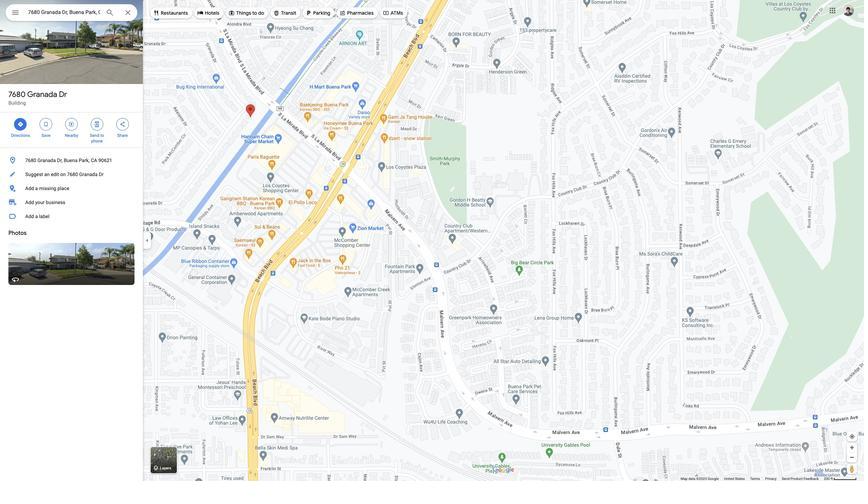 Task type: vqa. For each thing, say whether or not it's contained in the screenshot.
Add related to Add a missing place
yes



Task type: describe. For each thing, give the bounding box(es) containing it.
label
[[39, 214, 49, 219]]

business
[[46, 200, 65, 205]]

suggest an edit on 7680 granada dr
[[25, 172, 104, 177]]

do
[[258, 10, 264, 16]]

things
[[236, 10, 251, 16]]

product
[[791, 478, 804, 481]]

feedback
[[804, 478, 820, 481]]

add for add a missing place
[[25, 186, 34, 191]]

 atms
[[383, 9, 404, 17]]

actions for 7680 granada dr region
[[0, 113, 143, 148]]

suggest
[[25, 172, 43, 177]]


[[119, 121, 126, 128]]

ca
[[91, 158, 97, 163]]

7680 granada dr, buena park, ca 90621
[[25, 158, 112, 163]]

send for send to phone
[[90, 133, 99, 138]]

privacy
[[766, 478, 777, 481]]

park,
[[79, 158, 90, 163]]


[[43, 121, 49, 128]]

terms
[[751, 478, 761, 481]]

hotels
[[205, 10, 220, 16]]

dr inside button
[[99, 172, 104, 177]]

send to phone
[[90, 133, 104, 144]]

send product feedback button
[[783, 477, 820, 482]]


[[197, 9, 204, 17]]

granada inside button
[[79, 172, 98, 177]]

parking
[[313, 10, 331, 16]]

 hotels
[[197, 9, 220, 17]]

to inside send to phone
[[100, 133, 104, 138]]

united
[[725, 478, 735, 481]]

edit
[[51, 172, 59, 177]]

7680 Granada Dr, Buena Park, CA 90621 field
[[6, 4, 137, 21]]

dr,
[[57, 158, 63, 163]]

200
[[825, 478, 831, 481]]

google maps element
[[0, 0, 865, 482]]

states
[[736, 478, 746, 481]]

zoom out image
[[850, 455, 855, 461]]


[[306, 9, 312, 17]]


[[274, 9, 280, 17]]

7680 granada dr, buena park, ca 90621 button
[[0, 154, 143, 168]]

terms button
[[751, 477, 761, 482]]

add for add your business
[[25, 200, 34, 205]]

data
[[689, 478, 696, 481]]

atms
[[391, 10, 404, 16]]

google
[[708, 478, 720, 481]]

7680 granada dr main content
[[0, 0, 143, 482]]

phone
[[91, 139, 103, 144]]

place
[[58, 186, 69, 191]]

to inside  things to do
[[253, 10, 257, 16]]

7680 inside button
[[67, 172, 78, 177]]


[[153, 9, 160, 17]]

zoom in image
[[850, 446, 855, 451]]

 restaurants
[[153, 9, 188, 17]]

restaurants
[[161, 10, 188, 16]]



Task type: locate. For each thing, give the bounding box(es) containing it.
privacy button
[[766, 477, 777, 482]]

pharmacies
[[347, 10, 374, 16]]

photos
[[8, 230, 27, 237]]

7680 up suggest
[[25, 158, 36, 163]]

7680
[[8, 90, 26, 100], [25, 158, 36, 163], [67, 172, 78, 177]]

granada left dr,
[[37, 158, 56, 163]]

0 vertical spatial 7680
[[8, 90, 26, 100]]

google account: nolan park  
(nolan.park@adept.ai) image
[[844, 5, 855, 16]]

1 vertical spatial 7680
[[25, 158, 36, 163]]

your
[[35, 200, 45, 205]]

a
[[35, 186, 38, 191], [35, 214, 38, 219]]

7680 for dr,
[[25, 158, 36, 163]]

 things to do
[[229, 9, 264, 17]]

1 horizontal spatial dr
[[99, 172, 104, 177]]

add left label at the top left
[[25, 214, 34, 219]]

7680 granada dr building
[[8, 90, 67, 106]]

united states
[[725, 478, 746, 481]]

missing
[[39, 186, 56, 191]]

a for label
[[35, 214, 38, 219]]

add down suggest
[[25, 186, 34, 191]]

none field inside 7680 granada dr, buena park, ca 90621 field
[[28, 8, 100, 16]]

save
[[41, 133, 50, 138]]

7680 up building
[[8, 90, 26, 100]]

0 vertical spatial to
[[253, 10, 257, 16]]

to left do
[[253, 10, 257, 16]]

dr
[[59, 90, 67, 100], [99, 172, 104, 177]]

share
[[117, 133, 128, 138]]

layers
[[160, 467, 171, 471]]

granada down park,
[[79, 172, 98, 177]]

buena
[[64, 158, 78, 163]]

0 horizontal spatial dr
[[59, 90, 67, 100]]

1 vertical spatial dr
[[99, 172, 104, 177]]

directions
[[11, 133, 30, 138]]


[[383, 9, 390, 17]]

send
[[90, 133, 99, 138], [783, 478, 790, 481]]

a for missing
[[35, 186, 38, 191]]

add your business link
[[0, 196, 143, 210]]

to
[[253, 10, 257, 16], [100, 133, 104, 138]]

united states button
[[725, 477, 746, 482]]

3 add from the top
[[25, 214, 34, 219]]

1 vertical spatial a
[[35, 214, 38, 219]]

add a missing place button
[[0, 182, 143, 196]]

dr inside 7680 granada dr building
[[59, 90, 67, 100]]

0 vertical spatial a
[[35, 186, 38, 191]]

send for send product feedback
[[783, 478, 790, 481]]

 pharmacies
[[340, 9, 374, 17]]

0 vertical spatial send
[[90, 133, 99, 138]]

granada
[[27, 90, 57, 100], [37, 158, 56, 163], [79, 172, 98, 177]]

send up phone
[[90, 133, 99, 138]]

200 ft
[[825, 478, 834, 481]]

 search field
[[6, 4, 137, 22]]

1 vertical spatial to
[[100, 133, 104, 138]]

1 vertical spatial granada
[[37, 158, 56, 163]]

map
[[681, 478, 688, 481]]

1 horizontal spatial to
[[253, 10, 257, 16]]

 button
[[6, 4, 25, 22]]

2 vertical spatial add
[[25, 214, 34, 219]]

on
[[60, 172, 66, 177]]

add a missing place
[[25, 186, 69, 191]]

7680 right on
[[67, 172, 78, 177]]

send product feedback
[[783, 478, 820, 481]]


[[229, 9, 235, 17]]


[[68, 121, 75, 128]]

granada inside "button"
[[37, 158, 56, 163]]

7680 for dr
[[8, 90, 26, 100]]

1 vertical spatial send
[[783, 478, 790, 481]]

collapse side panel image
[[143, 237, 151, 245]]

200 ft button
[[825, 478, 858, 481]]

1 add from the top
[[25, 186, 34, 191]]

send inside send to phone
[[90, 133, 99, 138]]

2 add from the top
[[25, 200, 34, 205]]

nearby
[[65, 133, 78, 138]]

add a label button
[[0, 210, 143, 224]]

add left your
[[25, 200, 34, 205]]

granada up 
[[27, 90, 57, 100]]

0 vertical spatial dr
[[59, 90, 67, 100]]

send inside button
[[783, 478, 790, 481]]

add a label
[[25, 214, 49, 219]]

building
[[8, 100, 26, 106]]

footer containing map data ©2023 google
[[681, 477, 825, 482]]

to up phone
[[100, 133, 104, 138]]

 parking
[[306, 9, 331, 17]]

1 horizontal spatial send
[[783, 478, 790, 481]]

None field
[[28, 8, 100, 16]]

granada inside 7680 granada dr building
[[27, 90, 57, 100]]

an
[[44, 172, 50, 177]]

ft
[[832, 478, 834, 481]]

granada for dr
[[27, 90, 57, 100]]


[[11, 8, 20, 18]]

send left product
[[783, 478, 790, 481]]

show your location image
[[850, 434, 856, 440]]

add your business
[[25, 200, 65, 205]]

0 horizontal spatial to
[[100, 133, 104, 138]]

1 vertical spatial add
[[25, 200, 34, 205]]

7680 inside 7680 granada dr building
[[8, 90, 26, 100]]

a left missing
[[35, 186, 38, 191]]

a left label at the top left
[[35, 214, 38, 219]]

show street view coverage image
[[848, 464, 858, 475]]

1 a from the top
[[35, 186, 38, 191]]

 transit
[[274, 9, 297, 17]]

footer
[[681, 477, 825, 482]]


[[17, 121, 24, 128]]

7680 inside "button"
[[25, 158, 36, 163]]

granada for dr,
[[37, 158, 56, 163]]

©2023
[[697, 478, 708, 481]]

add
[[25, 186, 34, 191], [25, 200, 34, 205], [25, 214, 34, 219]]

map data ©2023 google
[[681, 478, 720, 481]]

0 vertical spatial add
[[25, 186, 34, 191]]

transit
[[281, 10, 297, 16]]

footer inside google maps element
[[681, 477, 825, 482]]

add for add a label
[[25, 214, 34, 219]]

90621
[[98, 158, 112, 163]]

2 a from the top
[[35, 214, 38, 219]]

2 vertical spatial 7680
[[67, 172, 78, 177]]

0 vertical spatial granada
[[27, 90, 57, 100]]

0 horizontal spatial send
[[90, 133, 99, 138]]


[[340, 9, 346, 17]]


[[94, 121, 100, 128]]

2 vertical spatial granada
[[79, 172, 98, 177]]

suggest an edit on 7680 granada dr button
[[0, 168, 143, 182]]



